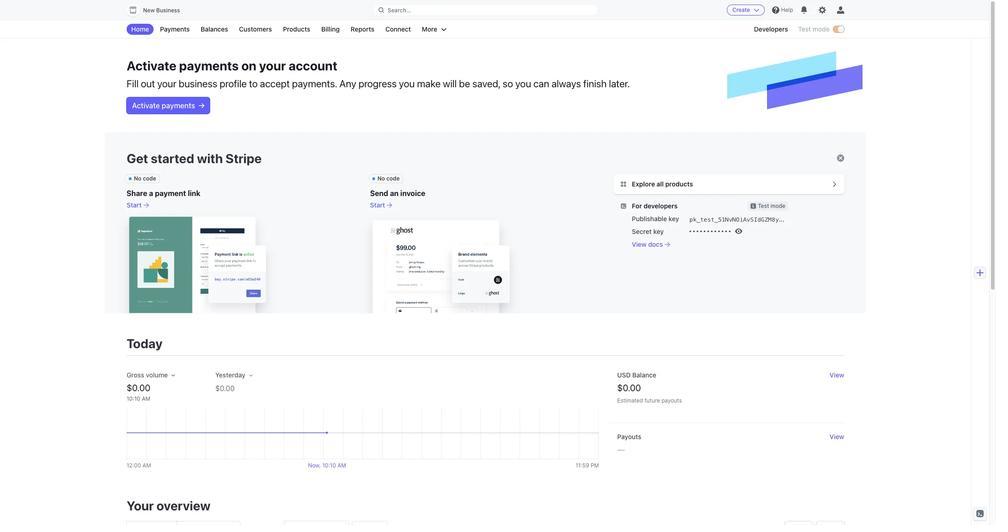 Task type: vqa. For each thing, say whether or not it's contained in the screenshot.
Create link
no



Task type: describe. For each thing, give the bounding box(es) containing it.
help button
[[769, 3, 797, 17]]

developers
[[754, 25, 788, 33]]

payouts
[[618, 433, 642, 441]]

today
[[127, 336, 163, 351]]

customers
[[239, 25, 272, 33]]

finish
[[584, 78, 607, 90]]

reports link
[[346, 24, 379, 35]]

11:59
[[576, 462, 589, 469]]

11:59 pm
[[576, 462, 599, 469]]

gross
[[127, 371, 144, 379]]

payments link
[[156, 24, 194, 35]]

connect link
[[381, 24, 416, 35]]

get started with stripe
[[127, 151, 262, 166]]

developers link
[[750, 24, 793, 35]]

products
[[283, 25, 310, 33]]

publishable key
[[632, 215, 679, 223]]

profile
[[220, 78, 247, 90]]

products
[[666, 180, 693, 188]]

future
[[645, 397, 660, 404]]

no code for share
[[134, 175, 156, 182]]

pk_test_51nvnoiavsidgzm8yib9jwrpn0fh9twavgmwmjyxxfa3cvliqplkiyb91d7buhv2p8vf1yntdmhyrx
[[690, 216, 997, 223]]

view for $0.00
[[830, 371, 845, 379]]

an
[[390, 189, 399, 198]]

your overview
[[127, 498, 211, 513]]

search…
[[388, 7, 411, 13]]

activate for activate payments on your account fill out your business profile to accept payments. any progress you make will be saved, so you can always finish later.
[[127, 58, 177, 73]]

activate payments link
[[127, 97, 210, 114]]

remove section image
[[837, 154, 845, 162]]

new business button
[[127, 4, 189, 16]]

balances
[[201, 25, 228, 33]]

all
[[657, 180, 664, 188]]

0 horizontal spatial test
[[758, 203, 769, 209]]

secret
[[632, 228, 652, 236]]

view docs link
[[632, 240, 789, 249]]

activate payments on your account fill out your business profile to accept payments. any progress you make will be saved, so you can always finish later.
[[127, 58, 630, 90]]

pm
[[591, 462, 599, 469]]

no for share
[[134, 175, 142, 182]]

progress
[[359, 78, 397, 90]]

0 horizontal spatial test mode
[[758, 203, 786, 209]]

activate for activate payments
[[132, 102, 160, 110]]

view link for —
[[830, 432, 845, 442]]

link
[[188, 189, 201, 198]]

started
[[151, 151, 194, 166]]

view docs
[[632, 241, 663, 248]]

saved,
[[473, 78, 501, 90]]

payment
[[155, 189, 186, 198]]

Search… text field
[[373, 4, 598, 16]]

am for $0.00
[[142, 395, 150, 402]]

home link
[[127, 24, 154, 35]]

yesterday
[[215, 371, 245, 379]]

—
[[618, 444, 625, 455]]

am for now,
[[338, 462, 346, 469]]

products link
[[278, 24, 315, 35]]

explore all products link
[[614, 174, 845, 194]]

12:00 am
[[127, 462, 151, 469]]

view for —
[[830, 433, 845, 441]]

$0.00 estimated future payouts
[[618, 383, 682, 404]]

start for share
[[127, 201, 142, 209]]

2 you from the left
[[516, 78, 531, 90]]

key for secret key
[[654, 228, 664, 236]]

publishable
[[632, 215, 667, 223]]

yesterday button
[[215, 371, 253, 380]]

docs
[[649, 241, 663, 248]]

new business
[[143, 7, 180, 14]]

start button for send
[[370, 201, 393, 210]]

get
[[127, 151, 148, 166]]

1 you from the left
[[399, 78, 415, 90]]

send
[[370, 189, 388, 198]]

developers
[[644, 202, 678, 210]]

usd
[[618, 371, 631, 379]]

explore
[[632, 180, 655, 188]]

new
[[143, 7, 155, 14]]

can
[[534, 78, 550, 90]]

estimated
[[618, 397, 643, 404]]

business
[[179, 78, 217, 90]]

later.
[[609, 78, 630, 90]]

0 horizontal spatial mode
[[771, 203, 786, 209]]

$0.00 for —
[[618, 383, 641, 393]]

business
[[156, 7, 180, 14]]



Task type: locate. For each thing, give the bounding box(es) containing it.
0 horizontal spatial no code
[[134, 175, 156, 182]]

start down the send
[[370, 201, 385, 209]]

0 horizontal spatial your
[[157, 78, 176, 90]]

payments
[[160, 25, 190, 33]]

secret key
[[632, 228, 664, 236]]

no code up an
[[378, 175, 400, 182]]

2 vertical spatial view
[[830, 433, 845, 441]]

payments up business on the left of page
[[179, 58, 239, 73]]

1 vertical spatial view link
[[830, 432, 845, 442]]

0 horizontal spatial 10:10
[[127, 395, 140, 402]]

no up the send
[[378, 175, 385, 182]]

explore all products button
[[630, 180, 693, 189]]

1 vertical spatial test mode
[[758, 203, 786, 209]]

toolbar
[[786, 522, 845, 525]]

invoice
[[401, 189, 426, 198]]

1 vertical spatial activate
[[132, 102, 160, 110]]

activate down out
[[132, 102, 160, 110]]

activate payments
[[132, 102, 195, 110]]

you left make
[[399, 78, 415, 90]]

with
[[197, 151, 223, 166]]

billing
[[321, 25, 340, 33]]

your right out
[[157, 78, 176, 90]]

$0.00 inside $0.00 estimated future payouts
[[618, 383, 641, 393]]

be
[[459, 78, 470, 90]]

balances link
[[196, 24, 233, 35]]

12:00
[[127, 462, 141, 469]]

create button
[[727, 5, 765, 16]]

1 no from the left
[[134, 175, 142, 182]]

0 horizontal spatial key
[[654, 228, 664, 236]]

pk_test_51nvnoiavsidgzm8yib9jwrpn0fh9twavgmwmjyxxfa3cvliqplkiyb91d7buhv2p8vf1yntdmhyrx button
[[689, 214, 997, 225]]

any
[[340, 78, 356, 90]]

no code
[[134, 175, 156, 182], [378, 175, 400, 182]]

1 start button from the left
[[127, 201, 149, 210]]

balance
[[633, 371, 657, 379]]

home
[[131, 25, 149, 33]]

usd balance
[[618, 371, 657, 379]]

account
[[289, 58, 338, 73]]

1 vertical spatial 10:10
[[322, 462, 336, 469]]

customers link
[[235, 24, 277, 35]]

view link
[[830, 371, 845, 380], [830, 432, 845, 442]]

1 vertical spatial payments
[[162, 102, 195, 110]]

no
[[134, 175, 142, 182], [378, 175, 385, 182]]

$0.00 up estimated
[[618, 383, 641, 393]]

am inside $0.00 10:10 am
[[142, 395, 150, 402]]

1 vertical spatial view
[[830, 371, 845, 379]]

test right developers on the right of page
[[799, 25, 811, 33]]

start down the "share"
[[127, 201, 142, 209]]

key down the developers
[[669, 215, 679, 223]]

1 horizontal spatial start button
[[370, 201, 393, 210]]

0 vertical spatial your
[[259, 58, 286, 73]]

code up a
[[143, 175, 156, 182]]

1 vertical spatial mode
[[771, 203, 786, 209]]

payments for activate payments
[[162, 102, 195, 110]]

0 horizontal spatial $0.00
[[127, 383, 150, 393]]

for developers
[[632, 202, 678, 210]]

overview
[[157, 498, 211, 513]]

no for send
[[378, 175, 385, 182]]

start button for share
[[127, 201, 149, 210]]

payments inside activate payments on your account fill out your business profile to accept payments. any progress you make will be saved, so you can always finish later.
[[179, 58, 239, 73]]

view
[[632, 241, 647, 248], [830, 371, 845, 379], [830, 433, 845, 441]]

10:10 down gross
[[127, 395, 140, 402]]

to
[[249, 78, 258, 90]]

1 horizontal spatial code
[[387, 175, 400, 182]]

payments for activate payments on your account fill out your business profile to accept payments. any progress you make will be saved, so you can always finish later.
[[179, 58, 239, 73]]

no code up a
[[134, 175, 156, 182]]

gross volume
[[127, 371, 168, 379]]

•••••••••••• button
[[685, 224, 743, 236]]

1 vertical spatial test
[[758, 203, 769, 209]]

start button
[[127, 201, 149, 210], [370, 201, 393, 210]]

10:10 right now,
[[322, 462, 336, 469]]

will
[[443, 78, 457, 90]]

you
[[399, 78, 415, 90], [516, 78, 531, 90]]

10:10 for now,
[[322, 462, 336, 469]]

10:10 inside $0.00 10:10 am
[[127, 395, 140, 402]]

key
[[669, 215, 679, 223], [654, 228, 664, 236]]

help
[[782, 6, 793, 13]]

start
[[127, 201, 142, 209], [370, 201, 385, 209]]

more button
[[417, 24, 451, 35]]

0 vertical spatial test mode
[[799, 25, 830, 33]]

0 vertical spatial test
[[799, 25, 811, 33]]

1 horizontal spatial key
[[669, 215, 679, 223]]

send an invoice
[[370, 189, 426, 198]]

1 horizontal spatial test mode
[[799, 25, 830, 33]]

share a payment link
[[127, 189, 201, 198]]

2 no from the left
[[378, 175, 385, 182]]

1 start from the left
[[127, 201, 142, 209]]

1 horizontal spatial you
[[516, 78, 531, 90]]

1 horizontal spatial test
[[799, 25, 811, 33]]

1 horizontal spatial no code
[[378, 175, 400, 182]]

connect
[[386, 25, 411, 33]]

10:10 for $0.00
[[127, 395, 140, 402]]

a
[[149, 189, 153, 198]]

now,
[[308, 462, 321, 469]]

1 horizontal spatial mode
[[813, 25, 830, 33]]

start button down the "share"
[[127, 201, 149, 210]]

create
[[733, 6, 750, 13]]

Search… search field
[[373, 4, 598, 16]]

svg image
[[199, 103, 204, 109]]

0 vertical spatial 10:10
[[127, 395, 140, 402]]

am right 12:00
[[143, 462, 151, 469]]

no code for send
[[378, 175, 400, 182]]

0 vertical spatial view link
[[830, 371, 845, 380]]

payments.
[[292, 78, 337, 90]]

no up the "share"
[[134, 175, 142, 182]]

key up docs
[[654, 228, 664, 236]]

10:10
[[127, 395, 140, 402], [322, 462, 336, 469]]

0 vertical spatial key
[[669, 215, 679, 223]]

payments left svg icon
[[162, 102, 195, 110]]

your up accept
[[259, 58, 286, 73]]

for
[[632, 202, 642, 210]]

0 vertical spatial payments
[[179, 58, 239, 73]]

1 horizontal spatial your
[[259, 58, 286, 73]]

figure
[[127, 407, 599, 459], [127, 407, 599, 459]]

payments
[[179, 58, 239, 73], [162, 102, 195, 110]]

0 vertical spatial mode
[[813, 25, 830, 33]]

code for an
[[387, 175, 400, 182]]

0 vertical spatial activate
[[127, 58, 177, 73]]

2 start from the left
[[370, 201, 385, 209]]

2 horizontal spatial $0.00
[[618, 383, 641, 393]]

$0.00 down gross
[[127, 383, 150, 393]]

••••••••••••
[[689, 228, 732, 235]]

$0.00 down yesterday
[[215, 384, 235, 393]]

2 code from the left
[[387, 175, 400, 182]]

0 horizontal spatial you
[[399, 78, 415, 90]]

1 horizontal spatial 10:10
[[322, 462, 336, 469]]

so
[[503, 78, 513, 90]]

1 vertical spatial your
[[157, 78, 176, 90]]

your
[[127, 498, 154, 513]]

2 no code from the left
[[378, 175, 400, 182]]

start button down the send
[[370, 201, 393, 210]]

am down gross volume
[[142, 395, 150, 402]]

fill
[[127, 78, 139, 90]]

make
[[417, 78, 441, 90]]

activate inside activate payments on your account fill out your business profile to accept payments. any progress you make will be saved, so you can always finish later.
[[127, 58, 177, 73]]

reports
[[351, 25, 375, 33]]

$0.00 for $0.00
[[127, 383, 150, 393]]

always
[[552, 78, 581, 90]]

0 horizontal spatial no
[[134, 175, 142, 182]]

explore all products
[[632, 180, 693, 188]]

$0.00 10:10 am
[[127, 383, 150, 402]]

$0.00
[[127, 383, 150, 393], [618, 383, 641, 393], [215, 384, 235, 393]]

0 horizontal spatial start button
[[127, 201, 149, 210]]

0 horizontal spatial start
[[127, 201, 142, 209]]

start for send
[[370, 201, 385, 209]]

on
[[241, 58, 257, 73]]

2 start button from the left
[[370, 201, 393, 210]]

test
[[799, 25, 811, 33], [758, 203, 769, 209]]

0 horizontal spatial code
[[143, 175, 156, 182]]

code up an
[[387, 175, 400, 182]]

stripe
[[226, 151, 262, 166]]

activate up out
[[127, 58, 177, 73]]

1 no code from the left
[[134, 175, 156, 182]]

1 horizontal spatial $0.00
[[215, 384, 235, 393]]

volume
[[146, 371, 168, 379]]

key for publishable key
[[669, 215, 679, 223]]

2 view link from the top
[[830, 432, 845, 442]]

1 horizontal spatial start
[[370, 201, 385, 209]]

view link for $0.00
[[830, 371, 845, 380]]

gross volume button
[[127, 371, 175, 380]]

test down explore all products link
[[758, 203, 769, 209]]

1 view link from the top
[[830, 371, 845, 380]]

1 code from the left
[[143, 175, 156, 182]]

am right now,
[[338, 462, 346, 469]]

test mode
[[799, 25, 830, 33], [758, 203, 786, 209]]

1 horizontal spatial no
[[378, 175, 385, 182]]

billing link
[[317, 24, 344, 35]]

you right 'so'
[[516, 78, 531, 90]]

1 vertical spatial key
[[654, 228, 664, 236]]

accept
[[260, 78, 290, 90]]

code for a
[[143, 175, 156, 182]]

code
[[143, 175, 156, 182], [387, 175, 400, 182]]

now, 10:10 am
[[308, 462, 346, 469]]

0 vertical spatial view
[[632, 241, 647, 248]]



